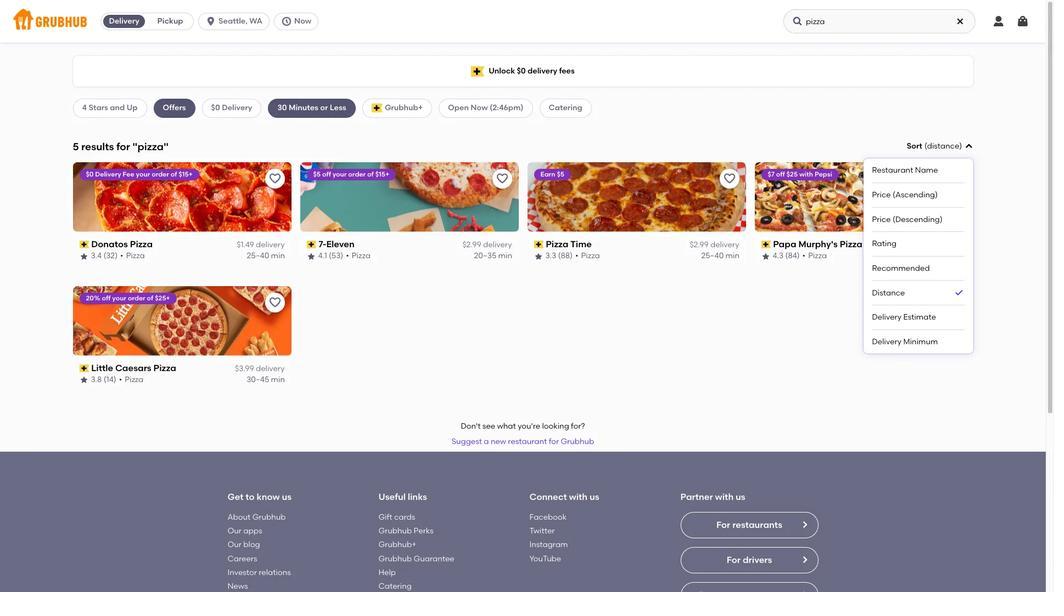 Task type: describe. For each thing, give the bounding box(es) containing it.
grubhub guarantee link
[[379, 555, 454, 564]]

$7
[[768, 171, 775, 178]]

star icon image for pizza time
[[534, 252, 543, 261]]

cards
[[394, 513, 415, 523]]

don't see what you're looking for?
[[461, 422, 585, 432]]

links
[[408, 493, 427, 503]]

subscription pass image for 7-eleven
[[307, 241, 316, 249]]

or
[[320, 103, 328, 113]]

25–40 min for donatos pizza
[[246, 252, 285, 261]]

main navigation navigation
[[0, 0, 1046, 43]]

with for connect with us
[[569, 493, 587, 503]]

for restaurants link
[[680, 513, 818, 539]]

little
[[91, 363, 113, 374]]

for restaurants
[[716, 520, 782, 531]]

and
[[110, 103, 125, 113]]

$5 off your order of $15+
[[313, 171, 389, 178]]

• for donatos pizza
[[120, 252, 123, 261]]

twitter link
[[530, 527, 555, 536]]

pizza right caesars
[[153, 363, 176, 374]]

instagram
[[530, 541, 568, 550]]

delivery minimum
[[872, 338, 938, 347]]

pizza down papa murphy's pizza
[[808, 252, 827, 261]]

suggest a new restaurant for grubhub button
[[447, 433, 599, 453]]

looking
[[542, 422, 569, 432]]

2 $5 from the left
[[557, 171, 564, 178]]

fees
[[559, 66, 575, 76]]

suggest
[[452, 438, 482, 447]]

(84)
[[785, 252, 800, 261]]

2 $15+ from the left
[[375, 171, 389, 178]]

for inside button
[[549, 438, 559, 447]]

distance
[[872, 289, 905, 298]]

up
[[127, 103, 138, 113]]

$2.99 for pizza time
[[690, 241, 709, 250]]

price (descending)
[[872, 215, 943, 224]]

caesars
[[115, 363, 151, 374]]

delivery for delivery minimum
[[872, 338, 902, 347]]

$7 off $25 with pepsi
[[768, 171, 832, 178]]

murphy's
[[799, 239, 838, 250]]

rating
[[872, 239, 897, 249]]

wa
[[249, 16, 262, 26]]

pickup
[[157, 16, 183, 26]]

for for for restaurants
[[716, 520, 730, 531]]

$3.99 delivery
[[235, 365, 285, 374]]

catering link
[[379, 583, 412, 592]]

distance option
[[872, 281, 964, 306]]

pizza down donatos pizza
[[126, 252, 145, 261]]

grubhub plus flag logo image for grubhub+
[[371, 104, 383, 113]]

facebook link
[[530, 513, 567, 523]]

seattle, wa button
[[198, 13, 274, 30]]

svg image inside 'field'
[[964, 142, 973, 151]]

drivers
[[743, 555, 772, 566]]

• pizza for 7-eleven
[[346, 252, 371, 261]]

apps
[[243, 527, 262, 536]]

"pizza"
[[133, 140, 169, 153]]

blog
[[243, 541, 260, 550]]

none field inside '5 results for "pizza"' main content
[[863, 141, 973, 354]]

partner with us
[[680, 493, 745, 503]]

min up check icon
[[953, 252, 967, 261]]

subscription pass image for little caesars pizza
[[79, 365, 89, 373]]

grubhub inside the "about grubhub our apps our blog careers investor relations news"
[[252, 513, 286, 523]]

0 vertical spatial for
[[116, 140, 130, 153]]

svg image inside now button
[[281, 16, 292, 27]]

grubhub down grubhub+ link
[[379, 555, 412, 564]]

off for $2.99 delivery
[[322, 171, 331, 178]]

1 $15+ from the left
[[179, 171, 193, 178]]

3.3 (88)
[[545, 252, 573, 261]]

4.1 (53)
[[318, 252, 343, 261]]

1 horizontal spatial of
[[171, 171, 177, 178]]

1 horizontal spatial catering
[[549, 103, 582, 113]]

off for $3.99 delivery
[[102, 295, 111, 302]]

Search for food, convenience, alcohol... search field
[[783, 9, 976, 33]]

delivery button
[[101, 13, 147, 30]]

• for 7-eleven
[[346, 252, 349, 261]]

offers
[[163, 103, 186, 113]]

star icon image for 7-eleven
[[307, 252, 315, 261]]

svg image inside "seattle, wa" button
[[205, 16, 216, 27]]

(2:46pm)
[[490, 103, 523, 113]]

30–45 for $3.99 delivery
[[246, 376, 269, 385]]

$2.99 delivery for pizza time
[[690, 241, 739, 250]]

30 minutes or less
[[278, 103, 346, 113]]

20–35
[[474, 252, 496, 261]]

papa murphy's pizza logo image
[[755, 162, 973, 232]]

save this restaurant image for $2.99 delivery
[[495, 172, 509, 185]]

of for 7-eleven
[[367, 171, 374, 178]]

check icon image
[[953, 288, 964, 299]]

save this restaurant image for pizza time
[[723, 172, 736, 185]]

us for partner with us
[[736, 493, 745, 503]]

delivery left fee
[[95, 171, 121, 178]]

25–40 min for pizza time
[[701, 252, 739, 261]]

3.3
[[545, 252, 556, 261]]

save this restaurant button for pizza time
[[719, 169, 739, 189]]

sort ( distance )
[[907, 142, 962, 151]]

restaurant
[[872, 166, 913, 175]]

• pizza for pizza time
[[575, 252, 600, 261]]

pizza time logo image
[[527, 162, 746, 232]]

1 $5 from the left
[[313, 171, 321, 178]]

eleven
[[326, 239, 355, 250]]

know
[[257, 493, 280, 503]]

useful
[[379, 493, 406, 503]]

get to know us
[[228, 493, 292, 503]]

4.3 (84)
[[773, 252, 800, 261]]

$0 delivery
[[211, 103, 252, 113]]

off for papa murphy's pizza
[[776, 171, 785, 178]]

of for little caesars pizza
[[147, 295, 153, 302]]

(descending)
[[893, 215, 943, 224]]

our blog link
[[228, 541, 260, 550]]

price for price (ascending)
[[872, 190, 891, 200]]

instagram link
[[530, 541, 568, 550]]

4.3
[[773, 252, 784, 261]]

pizza right donatos
[[130, 239, 153, 250]]

us for connect with us
[[590, 493, 599, 503]]

• pizza down papa murphy's pizza
[[802, 252, 827, 261]]

20%
[[86, 295, 100, 302]]

30–45 min for $3.99 delivery
[[246, 376, 285, 385]]

min for pizza time
[[725, 252, 739, 261]]

3.4
[[91, 252, 102, 261]]

distance
[[927, 142, 959, 151]]

pizza down eleven
[[352, 252, 371, 261]]

facebook
[[530, 513, 567, 523]]

what
[[497, 422, 516, 432]]

seattle,
[[219, 16, 248, 26]]

your for little caesars pizza
[[112, 295, 126, 302]]

your for 7-eleven
[[333, 171, 347, 178]]

star icon image for donatos pizza
[[79, 252, 88, 261]]

min for donatos pizza
[[271, 252, 285, 261]]

$0 for $0 delivery fee your order of $15+
[[86, 171, 94, 178]]

$2.99 for 7-eleven
[[462, 241, 481, 250]]

about
[[228, 513, 251, 523]]

stars
[[89, 103, 108, 113]]

pizza time
[[546, 239, 592, 250]]

subscription pass image for pizza time
[[534, 241, 544, 249]]

7-eleven
[[319, 239, 355, 250]]

you're
[[518, 422, 540, 432]]

don't
[[461, 422, 481, 432]]

about grubhub link
[[228, 513, 286, 523]]

seattle, wa
[[219, 16, 262, 26]]

for drivers
[[727, 555, 772, 566]]

restaurants
[[732, 520, 782, 531]]

30–45 min for papa murphy's pizza
[[928, 252, 967, 261]]

get
[[228, 493, 243, 503]]

2 horizontal spatial $0
[[517, 66, 526, 76]]

$25+
[[155, 295, 170, 302]]



Task type: locate. For each thing, give the bounding box(es) containing it.
0 horizontal spatial with
[[569, 493, 587, 503]]

0 horizontal spatial grubhub plus flag logo image
[[371, 104, 383, 113]]

for
[[116, 140, 130, 153], [549, 438, 559, 447]]

with right partner
[[715, 493, 734, 503]]

0 horizontal spatial off
[[102, 295, 111, 302]]

0 vertical spatial 30–45
[[928, 252, 951, 261]]

0 horizontal spatial of
[[147, 295, 153, 302]]

investor
[[228, 569, 257, 578]]

minimum
[[903, 338, 938, 347]]

$5
[[313, 171, 321, 178], [557, 171, 564, 178]]

)
[[959, 142, 962, 151]]

youtube
[[530, 555, 561, 564]]

restaurant name
[[872, 166, 938, 175]]

save this restaurant image for donatos pizza
[[268, 172, 281, 185]]

with for partner with us
[[715, 493, 734, 503]]

0 horizontal spatial $15+
[[179, 171, 193, 178]]

subscription pass image for donatos pizza
[[79, 241, 89, 249]]

min down $3.99 delivery
[[271, 376, 285, 385]]

subscription pass image for papa murphy's pizza
[[761, 241, 771, 249]]

now inside button
[[294, 16, 311, 26]]

min for 7-eleven
[[498, 252, 512, 261]]

of
[[171, 171, 177, 178], [367, 171, 374, 178], [147, 295, 153, 302]]

0 vertical spatial now
[[294, 16, 311, 26]]

restaurant
[[508, 438, 547, 447]]

3.8
[[91, 376, 102, 385]]

with
[[799, 171, 813, 178], [569, 493, 587, 503], [715, 493, 734, 503]]

delivery for 7-eleven
[[483, 241, 512, 250]]

• pizza for little caesars pizza
[[119, 376, 143, 385]]

none field containing sort
[[863, 141, 973, 354]]

1 our from the top
[[228, 527, 242, 536]]

2 save this restaurant image from the left
[[950, 172, 963, 185]]

delivery for pizza time
[[710, 241, 739, 250]]

0 vertical spatial right image
[[800, 556, 809, 565]]

• right (53)
[[346, 252, 349, 261]]

1 vertical spatial right image
[[800, 591, 809, 593]]

•
[[120, 252, 123, 261], [346, 252, 349, 261], [575, 252, 578, 261], [802, 252, 805, 261], [119, 376, 122, 385]]

1 horizontal spatial $15+
[[375, 171, 389, 178]]

1 vertical spatial catering
[[379, 583, 412, 592]]

1 $2.99 delivery from the left
[[462, 241, 512, 250]]

svg image
[[992, 15, 1005, 28], [1016, 15, 1029, 28], [205, 16, 216, 27], [281, 16, 292, 27]]

4
[[82, 103, 87, 113]]

2 vertical spatial $0
[[86, 171, 94, 178]]

0 horizontal spatial order
[[128, 295, 145, 302]]

30–45 min
[[928, 252, 967, 261], [246, 376, 285, 385]]

delivery for donatos pizza
[[256, 241, 285, 250]]

2 horizontal spatial subscription pass image
[[761, 241, 771, 249]]

subscription pass image
[[79, 241, 89, 249], [79, 365, 89, 373]]

0 vertical spatial subscription pass image
[[79, 241, 89, 249]]

save this restaurant image
[[495, 172, 509, 185], [950, 172, 963, 185]]

min down $1.49 delivery
[[271, 252, 285, 261]]

pickup button
[[147, 13, 193, 30]]

catering down the fees
[[549, 103, 582, 113]]

now button
[[274, 13, 323, 30]]

now right wa
[[294, 16, 311, 26]]

star icon image
[[79, 252, 88, 261], [307, 252, 315, 261], [534, 252, 543, 261], [761, 252, 770, 261], [79, 376, 88, 385]]

delivery for delivery
[[109, 16, 139, 26]]

time
[[570, 239, 592, 250]]

0 horizontal spatial your
[[112, 295, 126, 302]]

minutes
[[289, 103, 318, 113]]

for drivers link
[[680, 548, 818, 574]]

now
[[294, 16, 311, 26], [471, 103, 488, 113]]

1 horizontal spatial for
[[549, 438, 559, 447]]

$3.99
[[235, 365, 254, 374]]

right image
[[800, 521, 809, 530]]

1 vertical spatial for
[[549, 438, 559, 447]]

• pizza down caesars
[[119, 376, 143, 385]]

$1.49
[[237, 241, 254, 250]]

25–40 for donatos pizza
[[246, 252, 269, 261]]

min right "20–35" on the left of page
[[498, 252, 512, 261]]

30–45 down $3.99 delivery
[[246, 376, 269, 385]]

delivery left 30
[[222, 103, 252, 113]]

1 horizontal spatial save this restaurant image
[[950, 172, 963, 185]]

papa murphy's pizza link
[[761, 239, 967, 251]]

2 our from the top
[[228, 541, 242, 550]]

useful links
[[379, 493, 427, 503]]

• right (84)
[[802, 252, 805, 261]]

1 horizontal spatial your
[[136, 171, 150, 178]]

us right connect
[[590, 493, 599, 503]]

subscription pass image left "7-" on the top left
[[307, 241, 316, 249]]

0 horizontal spatial $5
[[313, 171, 321, 178]]

5 results for "pizza"
[[73, 140, 169, 153]]

us right know
[[282, 493, 292, 503]]

for left drivers
[[727, 555, 741, 566]]

list box containing restaurant name
[[872, 159, 964, 354]]

0 horizontal spatial us
[[282, 493, 292, 503]]

delivery down distance
[[872, 313, 902, 322]]

1 vertical spatial 30–45 min
[[246, 376, 285, 385]]

for for for drivers
[[727, 555, 741, 566]]

pizza down time
[[581, 252, 600, 261]]

1 25–40 from the left
[[246, 252, 269, 261]]

0 horizontal spatial catering
[[379, 583, 412, 592]]

suggest a new restaurant for grubhub
[[452, 438, 594, 447]]

with right connect
[[569, 493, 587, 503]]

grubhub plus flag logo image
[[471, 66, 484, 77], [371, 104, 383, 113]]

2 subscription pass image from the top
[[79, 365, 89, 373]]

0 vertical spatial 30–45 min
[[928, 252, 967, 261]]

1 vertical spatial price
[[872, 215, 891, 224]]

subscription pass image
[[307, 241, 316, 249], [534, 241, 544, 249], [761, 241, 771, 249]]

save this restaurant button
[[265, 169, 285, 189], [492, 169, 512, 189], [719, 169, 739, 189], [947, 169, 967, 189], [265, 293, 285, 313]]

delivery
[[528, 66, 557, 76], [256, 241, 285, 250], [483, 241, 512, 250], [710, 241, 739, 250], [256, 365, 285, 374]]

grubhub plus flag logo image for unlock $0 delivery fees
[[471, 66, 484, 77]]

1 horizontal spatial 25–40 min
[[701, 252, 739, 261]]

1 horizontal spatial with
[[715, 493, 734, 503]]

grubhub inside button
[[561, 438, 594, 447]]

1 horizontal spatial off
[[322, 171, 331, 178]]

price up rating
[[872, 215, 891, 224]]

2 horizontal spatial off
[[776, 171, 785, 178]]

for right results
[[116, 140, 130, 153]]

7-eleven logo image
[[300, 162, 519, 232]]

1 vertical spatial now
[[471, 103, 488, 113]]

7-
[[319, 239, 326, 250]]

2 price from the top
[[872, 215, 891, 224]]

grubhub+
[[385, 103, 423, 113], [379, 541, 416, 550]]

papa
[[773, 239, 796, 250]]

right image inside for drivers link
[[800, 556, 809, 565]]

price down restaurant
[[872, 190, 891, 200]]

grubhub+ down grubhub perks link
[[379, 541, 416, 550]]

connect with us
[[530, 493, 599, 503]]

1 save this restaurant image from the left
[[495, 172, 509, 185]]

25–40 for pizza time
[[701, 252, 723, 261]]

gift
[[379, 513, 392, 523]]

star icon image left 3.3
[[534, 252, 543, 261]]

2 horizontal spatial your
[[333, 171, 347, 178]]

now inside '5 results for "pizza"' main content
[[471, 103, 488, 113]]

2 $2.99 from the left
[[690, 241, 709, 250]]

2 25–40 from the left
[[701, 252, 723, 261]]

$0 right unlock
[[517, 66, 526, 76]]

1 right image from the top
[[800, 556, 809, 565]]

0 vertical spatial our
[[228, 527, 242, 536]]

0 vertical spatial grubhub plus flag logo image
[[471, 66, 484, 77]]

min
[[271, 252, 285, 261], [498, 252, 512, 261], [725, 252, 739, 261], [953, 252, 967, 261], [271, 376, 285, 385]]

30–45 for papa murphy's pizza
[[928, 252, 951, 261]]

4.1
[[318, 252, 327, 261]]

$15+
[[179, 171, 193, 178], [375, 171, 389, 178]]

0 horizontal spatial $0
[[86, 171, 94, 178]]

1 horizontal spatial 30–45
[[928, 252, 951, 261]]

5 results for "pizza" main content
[[0, 43, 1046, 593]]

• for pizza time
[[575, 252, 578, 261]]

unlock $0 delivery fees
[[489, 66, 575, 76]]

save this restaurant image for little caesars pizza
[[268, 296, 281, 309]]

earn
[[540, 171, 555, 178]]

1 horizontal spatial $5
[[557, 171, 564, 178]]

4 stars and up
[[82, 103, 138, 113]]

(53)
[[329, 252, 343, 261]]

grubhub plus flag logo image left unlock
[[471, 66, 484, 77]]

star icon image left 3.4
[[79, 252, 88, 261]]

save this restaurant image
[[268, 172, 281, 185], [723, 172, 736, 185], [268, 296, 281, 309]]

donatos pizza
[[91, 239, 153, 250]]

delivery for delivery estimate
[[872, 313, 902, 322]]

1 horizontal spatial order
[[152, 171, 169, 178]]

save this restaurant button for donatos pizza
[[265, 169, 285, 189]]

2 horizontal spatial us
[[736, 493, 745, 503]]

None field
[[863, 141, 973, 354]]

news link
[[228, 583, 248, 592]]

0 horizontal spatial 30–45 min
[[246, 376, 285, 385]]

subscription pass image left pizza time
[[534, 241, 544, 249]]

• pizza
[[120, 252, 145, 261], [346, 252, 371, 261], [575, 252, 600, 261], [802, 252, 827, 261], [119, 376, 143, 385]]

(ascending)
[[893, 190, 938, 200]]

$0 delivery fee your order of $15+
[[86, 171, 193, 178]]

youtube link
[[530, 555, 561, 564]]

guarantee
[[414, 555, 454, 564]]

0 vertical spatial for
[[716, 520, 730, 531]]

0 horizontal spatial $2.99
[[462, 241, 481, 250]]

grubhub+ inside gift cards grubhub perks grubhub+ grubhub guarantee help catering
[[379, 541, 416, 550]]

(14)
[[104, 376, 116, 385]]

0 horizontal spatial for
[[116, 140, 130, 153]]

$0 for $0 delivery
[[211, 103, 220, 113]]

list box inside '5 results for "pizza"' main content
[[872, 159, 964, 354]]

order for little caesars pizza
[[128, 295, 145, 302]]

delivery estimate
[[872, 313, 936, 322]]

0 vertical spatial $0
[[517, 66, 526, 76]]

grubhub down for?
[[561, 438, 594, 447]]

pizza up 3.3 (88)
[[546, 239, 568, 250]]

1 subscription pass image from the left
[[307, 241, 316, 249]]

0 horizontal spatial subscription pass image
[[307, 241, 316, 249]]

delivery left pickup
[[109, 16, 139, 26]]

1 horizontal spatial subscription pass image
[[534, 241, 544, 249]]

save this restaurant image for papa murphy's pizza
[[950, 172, 963, 185]]

our down 'about'
[[228, 527, 242, 536]]

us up for restaurants
[[736, 493, 745, 503]]

0 vertical spatial catering
[[549, 103, 582, 113]]

2 horizontal spatial order
[[348, 171, 366, 178]]

2 25–40 min from the left
[[701, 252, 739, 261]]

min for little caesars pizza
[[271, 376, 285, 385]]

1 vertical spatial our
[[228, 541, 242, 550]]

1 vertical spatial $0
[[211, 103, 220, 113]]

right image
[[800, 556, 809, 565], [800, 591, 809, 593]]

1 price from the top
[[872, 190, 891, 200]]

30–45 up recommended
[[928, 252, 951, 261]]

earn $5
[[540, 171, 564, 178]]

for down looking
[[549, 438, 559, 447]]

save this restaurant image left earn
[[495, 172, 509, 185]]

1 vertical spatial grubhub+
[[379, 541, 416, 550]]

3 subscription pass image from the left
[[761, 241, 771, 249]]

delivery for little caesars pizza
[[256, 365, 285, 374]]

order for 7-eleven
[[348, 171, 366, 178]]

1 us from the left
[[282, 493, 292, 503]]

donatos
[[91, 239, 128, 250]]

our apps link
[[228, 527, 262, 536]]

1 $2.99 from the left
[[462, 241, 481, 250]]

3.4 (32)
[[91, 252, 118, 261]]

0 horizontal spatial 25–40
[[246, 252, 269, 261]]

help link
[[379, 569, 396, 578]]

• right (88)
[[575, 252, 578, 261]]

relations
[[259, 569, 291, 578]]

to
[[246, 493, 255, 503]]

2 horizontal spatial of
[[367, 171, 374, 178]]

1 horizontal spatial us
[[590, 493, 599, 503]]

20% off your order of $25+
[[86, 295, 170, 302]]

0 vertical spatial price
[[872, 190, 891, 200]]

3.8 (14)
[[91, 376, 116, 385]]

subscription pass image left little
[[79, 365, 89, 373]]

catering down help
[[379, 583, 412, 592]]

1 horizontal spatial grubhub plus flag logo image
[[471, 66, 484, 77]]

2 horizontal spatial with
[[799, 171, 813, 178]]

• right the (14)
[[119, 376, 122, 385]]

1 subscription pass image from the top
[[79, 241, 89, 249]]

1 horizontal spatial now
[[471, 103, 488, 113]]

3 us from the left
[[736, 493, 745, 503]]

0 vertical spatial grubhub+
[[385, 103, 423, 113]]

star icon image left 3.8
[[79, 376, 88, 385]]

1 vertical spatial for
[[727, 555, 741, 566]]

new
[[491, 438, 506, 447]]

delivery inside button
[[109, 16, 139, 26]]

subscription pass image inside papa murphy's pizza link
[[761, 241, 771, 249]]

star icon image for little caesars pizza
[[79, 376, 88, 385]]

for?
[[571, 422, 585, 432]]

$2.99
[[462, 241, 481, 250], [690, 241, 709, 250]]

grubhub down know
[[252, 513, 286, 523]]

pizza down little caesars pizza in the left bottom of the page
[[125, 376, 143, 385]]

$2.99 delivery for 7-eleven
[[462, 241, 512, 250]]

catering inside gift cards grubhub perks grubhub+ grubhub guarantee help catering
[[379, 583, 412, 592]]

save this restaurant image inside button
[[495, 172, 509, 185]]

price for price (descending)
[[872, 215, 891, 224]]

grubhub+ left 'open' in the left top of the page
[[385, 103, 423, 113]]

1 horizontal spatial $2.99 delivery
[[690, 241, 739, 250]]

gift cards grubhub perks grubhub+ grubhub guarantee help catering
[[379, 513, 454, 592]]

delivery
[[109, 16, 139, 26], [222, 103, 252, 113], [95, 171, 121, 178], [872, 313, 902, 322], [872, 338, 902, 347]]

0 horizontal spatial now
[[294, 16, 311, 26]]

off
[[322, 171, 331, 178], [776, 171, 785, 178], [102, 295, 111, 302]]

results
[[81, 140, 114, 153]]

2 $2.99 delivery from the left
[[690, 241, 739, 250]]

donatos pizza logo image
[[73, 162, 291, 232]]

1 vertical spatial 30–45
[[246, 376, 269, 385]]

0 horizontal spatial 30–45
[[246, 376, 269, 385]]

2 us from the left
[[590, 493, 599, 503]]

1 horizontal spatial 30–45 min
[[928, 252, 967, 261]]

$0 down results
[[86, 171, 94, 178]]

star icon image left 4.1
[[307, 252, 315, 261]]

list box
[[872, 159, 964, 354]]

little caesars pizza logo image
[[73, 286, 291, 356]]

save this restaurant button for 7-eleven
[[492, 169, 512, 189]]

• pizza down time
[[575, 252, 600, 261]]

now right 'open' in the left top of the page
[[471, 103, 488, 113]]

• right (32)
[[120, 252, 123, 261]]

2 subscription pass image from the left
[[534, 241, 544, 249]]

1 horizontal spatial $0
[[211, 103, 220, 113]]

1 25–40 min from the left
[[246, 252, 285, 261]]

30–45 min down $3.99 delivery
[[246, 376, 285, 385]]

0 horizontal spatial 25–40 min
[[246, 252, 285, 261]]

0 horizontal spatial $2.99 delivery
[[462, 241, 512, 250]]

1 vertical spatial subscription pass image
[[79, 365, 89, 373]]

1 horizontal spatial $2.99
[[690, 241, 709, 250]]

pizza right the murphy's
[[840, 239, 862, 250]]

subscription pass image left papa
[[761, 241, 771, 249]]

grubhub down gift cards 'link'
[[379, 527, 412, 536]]

30–45 min up check icon
[[928, 252, 967, 261]]

with right the $25
[[799, 171, 813, 178]]

• for little caesars pizza
[[119, 376, 122, 385]]

save this restaurant button for little caesars pizza
[[265, 293, 285, 313]]

• pizza for donatos pizza
[[120, 252, 145, 261]]

for down 'partner with us'
[[716, 520, 730, 531]]

pizza
[[130, 239, 153, 250], [546, 239, 568, 250], [840, 239, 862, 250], [126, 252, 145, 261], [352, 252, 371, 261], [581, 252, 600, 261], [808, 252, 827, 261], [153, 363, 176, 374], [125, 376, 143, 385]]

min left 4.3
[[725, 252, 739, 261]]

our up careers 'link' at the bottom
[[228, 541, 242, 550]]

1 vertical spatial grubhub plus flag logo image
[[371, 104, 383, 113]]

save this restaurant image right name
[[950, 172, 963, 185]]

(88)
[[558, 252, 573, 261]]

grubhub
[[561, 438, 594, 447], [252, 513, 286, 523], [379, 527, 412, 536], [379, 555, 412, 564]]

30
[[278, 103, 287, 113]]

estimate
[[903, 313, 936, 322]]

$0 right offers
[[211, 103, 220, 113]]

subscription pass image left donatos
[[79, 241, 89, 249]]

• pizza down donatos pizza
[[120, 252, 145, 261]]

svg image
[[792, 16, 803, 27], [956, 17, 965, 26], [964, 142, 973, 151]]

delivery down "delivery estimate" at the bottom
[[872, 338, 902, 347]]

1 horizontal spatial 25–40
[[701, 252, 723, 261]]

star icon image left 4.3
[[761, 252, 770, 261]]

grubhub plus flag logo image right less
[[371, 104, 383, 113]]

0 horizontal spatial save this restaurant image
[[495, 172, 509, 185]]

news
[[228, 583, 248, 592]]

perks
[[414, 527, 434, 536]]

• pizza down eleven
[[346, 252, 371, 261]]

2 right image from the top
[[800, 591, 809, 593]]



Task type: vqa. For each thing, say whether or not it's contained in the screenshot.
order
yes



